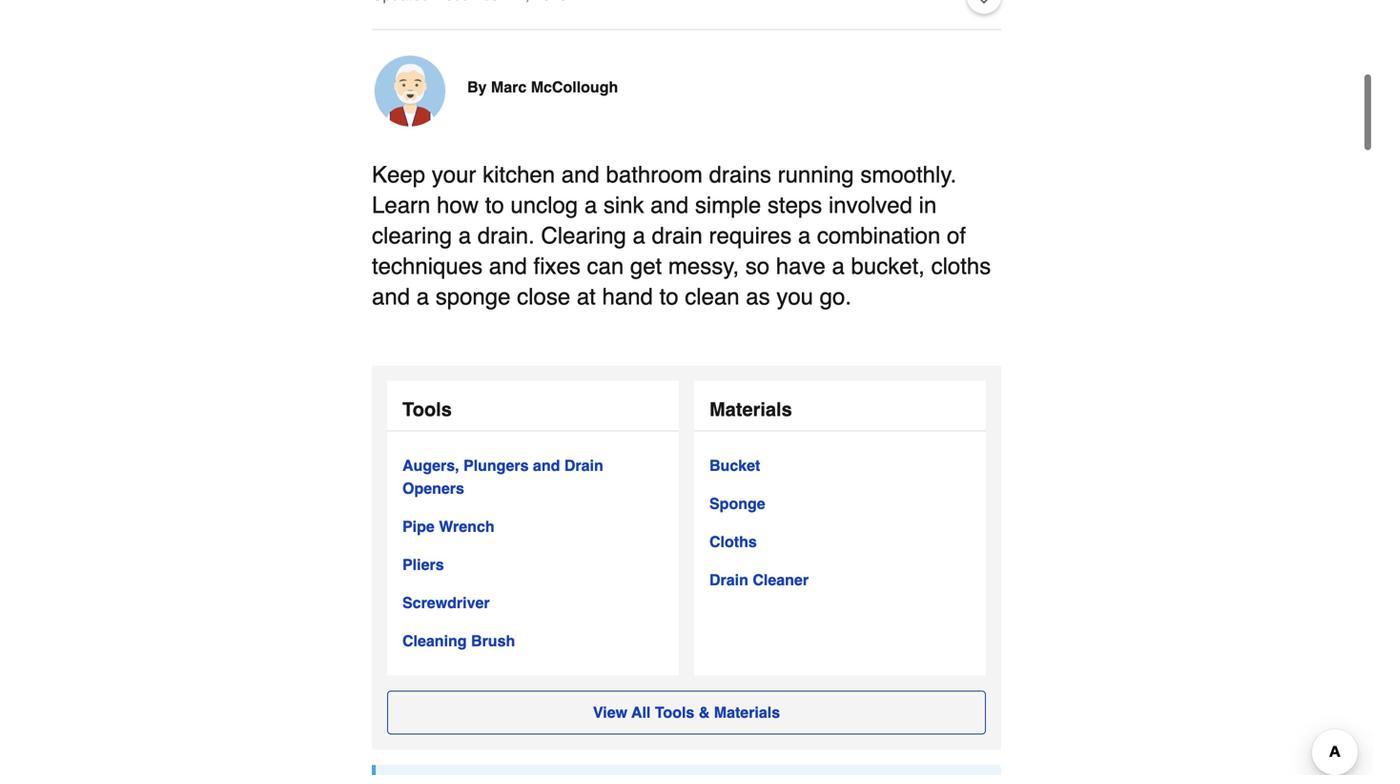 Task type: describe. For each thing, give the bounding box(es) containing it.
have
[[776, 251, 826, 278]]

a up "have" at the top right
[[798, 221, 811, 247]]

1 vertical spatial to
[[660, 282, 679, 308]]

drains
[[709, 160, 771, 186]]

1 horizontal spatial drain
[[709, 569, 749, 587]]

and down techniques
[[372, 282, 410, 308]]

a up go.
[[832, 251, 845, 278]]

drain inside augers, plungers and drain openers
[[564, 455, 603, 473]]

augers, plungers and drain openers
[[402, 455, 603, 496]]

0 horizontal spatial tools
[[402, 397, 452, 419]]

all
[[632, 702, 651, 720]]

screwdriver
[[402, 592, 490, 610]]

and up unclog
[[561, 160, 600, 186]]

combination
[[817, 221, 941, 247]]

you
[[777, 282, 813, 308]]

drain cleaner
[[709, 569, 809, 587]]

0 horizontal spatial to
[[485, 190, 504, 217]]

cloths
[[709, 531, 757, 549]]

messy,
[[668, 251, 739, 278]]

pliers
[[402, 554, 444, 572]]

openers
[[402, 478, 464, 496]]

how
[[437, 190, 479, 217]]

involved
[[829, 190, 913, 217]]

0 vertical spatial materials
[[709, 397, 792, 419]]

and down drain.
[[489, 251, 527, 278]]

drain.
[[478, 221, 535, 247]]

so
[[746, 251, 770, 278]]

1 vertical spatial materials
[[714, 702, 780, 720]]

drain
[[652, 221, 703, 247]]

view all tools & materials
[[593, 702, 780, 720]]

screwdriver link
[[402, 590, 490, 613]]

&
[[699, 702, 710, 720]]

mccollough
[[531, 76, 618, 94]]

cleaning brush link
[[402, 628, 515, 651]]

marc
[[491, 76, 527, 94]]

bucket
[[709, 455, 760, 473]]

learn
[[372, 190, 430, 217]]

can
[[587, 251, 624, 278]]

cleaning
[[402, 631, 467, 648]]

go.
[[820, 282, 852, 308]]

by marc mccollough
[[467, 76, 618, 94]]

techniques
[[372, 251, 483, 278]]

of
[[947, 221, 966, 247]]

heart outline image
[[977, 0, 992, 5]]

plungers
[[463, 455, 529, 473]]

by
[[467, 76, 487, 94]]

1 vertical spatial tools
[[655, 702, 695, 720]]

as
[[746, 282, 770, 308]]

cleaning brush
[[402, 631, 515, 648]]

and inside augers, plungers and drain openers
[[533, 455, 560, 473]]



Task type: locate. For each thing, give the bounding box(es) containing it.
keep your kitchen and bathroom drains running smoothly. learn how to unclog a sink and simple steps involved in clearing a drain. clearing a drain requires a combination of techniques and fixes can get messy, so have a bucket, cloths and a sponge close at hand to clean as you go.
[[372, 160, 991, 308]]

and right the plungers
[[533, 455, 560, 473]]

sponge link
[[709, 491, 765, 514]]

pliers link
[[402, 552, 444, 575]]

tools left &
[[655, 702, 695, 720]]

to up drain.
[[485, 190, 504, 217]]

a
[[584, 190, 597, 217], [458, 221, 471, 247], [633, 221, 645, 247], [798, 221, 811, 247], [832, 251, 845, 278], [416, 282, 429, 308]]

sponge
[[709, 493, 765, 511]]

cloths link
[[709, 529, 757, 552]]

a down how
[[458, 221, 471, 247]]

1 horizontal spatial tools
[[655, 702, 695, 720]]

a down techniques
[[416, 282, 429, 308]]

a up the clearing
[[584, 190, 597, 217]]

bucket,
[[851, 251, 925, 278]]

clean
[[685, 282, 740, 308]]

pipe wrench
[[402, 516, 495, 534]]

a up get
[[633, 221, 645, 247]]

materials up bucket
[[709, 397, 792, 419]]

fixes
[[534, 251, 581, 278]]

keep
[[372, 160, 425, 186]]

0 vertical spatial to
[[485, 190, 504, 217]]

running
[[778, 160, 854, 186]]

cleaner
[[753, 569, 809, 587]]

1 vertical spatial drain
[[709, 569, 749, 587]]

tools
[[402, 397, 452, 419], [655, 702, 695, 720]]

marc mccollough image
[[372, 51, 448, 127]]

clearing
[[541, 221, 626, 247]]

clearing
[[372, 221, 452, 247]]

sink
[[603, 190, 644, 217]]

drain right the plungers
[[564, 455, 603, 473]]

requires
[[709, 221, 792, 247]]

close
[[517, 282, 570, 308]]

smoothly.
[[860, 160, 957, 186]]

get
[[630, 251, 662, 278]]

simple
[[695, 190, 761, 217]]

steps
[[768, 190, 822, 217]]

drain cleaner link
[[709, 567, 809, 590]]

drain down cloths link
[[709, 569, 749, 587]]

at
[[577, 282, 596, 308]]

drain
[[564, 455, 603, 473], [709, 569, 749, 587]]

kitchen
[[483, 160, 555, 186]]

and up 'drain'
[[651, 190, 689, 217]]

wrench
[[439, 516, 495, 534]]

to down get
[[660, 282, 679, 308]]

sponge
[[436, 282, 511, 308]]

in
[[919, 190, 937, 217]]

tools up augers,
[[402, 397, 452, 419]]

unclog
[[511, 190, 578, 217]]

view
[[593, 702, 628, 720]]

0 vertical spatial tools
[[402, 397, 452, 419]]

0 vertical spatial drain
[[564, 455, 603, 473]]

your
[[432, 160, 476, 186]]

materials right &
[[714, 702, 780, 720]]

0 horizontal spatial drain
[[564, 455, 603, 473]]

hand
[[602, 282, 653, 308]]

augers,
[[402, 455, 459, 473]]

brush
[[471, 631, 515, 648]]

1 horizontal spatial to
[[660, 282, 679, 308]]

pipe
[[402, 516, 435, 534]]

cloths
[[931, 251, 991, 278]]

and
[[561, 160, 600, 186], [651, 190, 689, 217], [489, 251, 527, 278], [372, 282, 410, 308], [533, 455, 560, 473]]

bathroom
[[606, 160, 703, 186]]

bucket link
[[709, 453, 760, 476]]

pipe wrench link
[[402, 514, 495, 537]]

materials
[[709, 397, 792, 419], [714, 702, 780, 720]]

to
[[485, 190, 504, 217], [660, 282, 679, 308]]

augers, plungers and drain openers link
[[402, 453, 664, 498]]



Task type: vqa. For each thing, say whether or not it's contained in the screenshot.
View
yes



